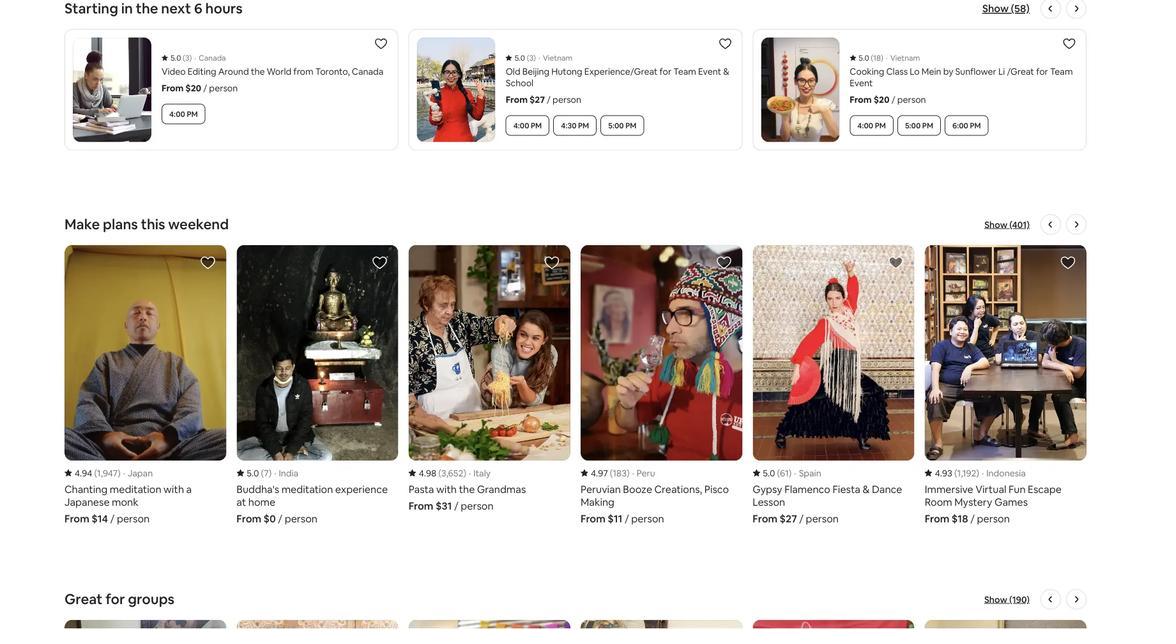 Task type: vqa. For each thing, say whether or not it's contained in the screenshot.
the left the Music
no



Task type: describe. For each thing, give the bounding box(es) containing it.
show (58) link
[[983, 2, 1030, 15]]

$27 for from
[[530, 94, 545, 105]]

chanting meditation with a japanese monk group
[[65, 245, 226, 526]]

· spain
[[795, 468, 822, 479]]

show (401) link
[[985, 219, 1030, 231]]

japan
[[128, 468, 153, 479]]

rating 4.93 out of 5; 1,192 reviews image
[[925, 468, 980, 479]]

4.97 ( 183 )
[[591, 468, 630, 479]]

4:00 pm link for from $27 / person
[[506, 116, 550, 136]]

(401)
[[1010, 219, 1030, 231]]

5.0 inside buddha's meditation experience at home group
[[247, 468, 259, 479]]

spain
[[799, 468, 822, 479]]

from $20 / person for vietnam
[[850, 94, 927, 105]]

rating 4.98 out of 5; 3,652 reviews image
[[409, 468, 467, 479]]

for
[[106, 591, 125, 609]]

make
[[65, 216, 100, 234]]

this
[[141, 216, 165, 234]]

vietnam for $20
[[891, 53, 921, 63]]

from $0 / person
[[237, 513, 318, 526]]

· right rating 5.0 out of 5; 3 reviews icon on the top of the page
[[539, 53, 541, 63]]

/ for 4.98 ( 3,652 )
[[454, 500, 459, 513]]

0 horizontal spatial 4:00
[[169, 109, 185, 119]]

) for from $31 / person
[[464, 468, 467, 479]]

( for from $18 / person
[[955, 468, 958, 479]]

· for from $11 / person
[[632, 468, 635, 479]]

6:00 pm
[[953, 121, 982, 131]]

vietnam for $27
[[543, 53, 573, 63]]

( inside rating 5.0 out of 5; 3 reviews icon
[[527, 53, 530, 63]]

immersive virtual fun escape room mystery games group
[[925, 245, 1087, 526]]

0 horizontal spatial 4:00 pm link
[[162, 104, 206, 125]]

show (401)
[[985, 219, 1030, 231]]

) inside rating 5.0 out of 5; 3 reviews icon
[[534, 53, 536, 63]]

from down rating 5.0 out of 5; 18 reviews image
[[850, 94, 872, 105]]

( inside rating 5.0 out of 5; 18 reviews image
[[871, 53, 874, 63]]

$0
[[264, 513, 276, 526]]

/ for 4.97 ( 183 )
[[625, 513, 629, 526]]

gypsy flamenco fiesta & dance lesson group
[[753, 245, 915, 526]]

rating 4.97 out of 5; 183 reviews image
[[581, 468, 630, 479]]

make plans this weekend
[[65, 216, 229, 234]]

from for 5.0 ( 7 )
[[237, 513, 262, 526]]

0 vertical spatial show
[[983, 2, 1009, 15]]

from down rating 5.0 out of 5; 3 reviews icon on the top of the page
[[506, 94, 528, 105]]

person for 4.93 ( 1,192 )
[[978, 513, 1010, 526]]

$20 for 5.0 ( 18 )
[[874, 94, 890, 105]]

4.94
[[75, 468, 92, 479]]

5.0 ( 3 ) for $27
[[515, 53, 536, 63]]

( for from $27 / person
[[778, 468, 780, 479]]

show (58)
[[983, 2, 1030, 15]]

pm for the leftmost 4:00 pm link
[[187, 109, 198, 119]]

183
[[613, 468, 627, 479]]

5:00 for second 5:00 pm link from the right
[[609, 121, 624, 131]]

italy
[[474, 468, 491, 479]]

1,192
[[958, 468, 977, 479]]

pasta with the grandmas group
[[409, 245, 571, 513]]

/ for 5.0 ( 61 )
[[800, 513, 804, 526]]

) inside rating 5.0 out of 5; 3 reviews image
[[189, 53, 192, 63]]

rating 4.94 out of 5; 1,947 reviews image
[[65, 468, 121, 479]]

rating 5.0 out of 5; 3 reviews image
[[162, 53, 192, 63]]

2 5:00 pm link from the left
[[898, 116, 942, 136]]

pm for first 5:00 pm link from right
[[923, 121, 934, 131]]

( for from $11 / person
[[610, 468, 613, 479]]

peruvian booze creations, pisco making group
[[581, 245, 743, 526]]

· japan
[[123, 468, 153, 479]]

5.0 ( 7 )
[[247, 468, 272, 479]]

3 for $27
[[530, 53, 534, 63]]

pm for 4:00 pm link related to from $27 / person
[[531, 121, 542, 131]]

person for 4.98 ( 3,652 )
[[461, 500, 494, 513]]

61
[[780, 468, 789, 479]]

buddha's meditation experience at home group
[[237, 245, 399, 526]]

plans
[[103, 216, 138, 234]]

· vietnam for $20
[[887, 53, 921, 63]]

5.0 ( 61 )
[[763, 468, 792, 479]]

) for from $14 / person
[[118, 468, 121, 479]]

from for 4.93 ( 1,192 )
[[925, 513, 950, 526]]

· vietnam for $27
[[539, 53, 573, 63]]

) for from $18 / person
[[977, 468, 980, 479]]

save this experience image for from $14 / person
[[200, 256, 216, 271]]

india
[[279, 468, 299, 479]]

6:00 pm link
[[945, 116, 989, 136]]

person for 5.0 ( 61 )
[[806, 513, 839, 526]]

from $11 / person
[[581, 513, 665, 526]]

) inside rating 5.0 out of 5; 18 reviews image
[[881, 53, 884, 63]]

save this experience image for from $27 / person
[[889, 256, 904, 271]]

rating 5.0 out of 5; 3 reviews image
[[506, 53, 536, 63]]

pm for 4:00 pm link corresponding to from $20 / person
[[875, 121, 886, 131]]

· peru
[[632, 468, 656, 479]]

from $20 / person for canada
[[162, 82, 238, 94]]

4.98
[[419, 468, 437, 479]]

( for from $31 / person
[[439, 468, 441, 479]]

· india
[[274, 468, 299, 479]]

pm for 4:30 pm link
[[578, 121, 589, 131]]

4:30 pm
[[561, 121, 589, 131]]

/ for 4.94 ( 1,947 )
[[110, 513, 115, 526]]

save this experience image for from $11 / person
[[717, 256, 732, 271]]

· for from $14 / person
[[123, 468, 125, 479]]

4.97
[[591, 468, 608, 479]]



Task type: locate. For each thing, give the bounding box(es) containing it.
5:00 pm link left 6:00
[[898, 116, 942, 136]]

from $14 / person
[[65, 513, 150, 526]]

from left $14
[[65, 513, 89, 526]]

) inside peruvian booze creations, pisco making group
[[627, 468, 630, 479]]

(190)
[[1010, 594, 1030, 606]]

from left $31
[[409, 500, 434, 513]]

1 3 from the left
[[185, 53, 189, 63]]

/ inside immersive virtual fun escape room mystery games group
[[971, 513, 975, 526]]

· inside peruvian booze creations, pisco making group
[[632, 468, 635, 479]]

4:00
[[169, 109, 185, 119], [514, 121, 530, 131], [858, 121, 874, 131]]

pm
[[187, 109, 198, 119], [531, 121, 542, 131], [578, 121, 589, 131], [626, 121, 637, 131], [875, 121, 886, 131], [923, 121, 934, 131], [971, 121, 982, 131]]

5.0 inside icon
[[515, 53, 525, 63]]

2 vertical spatial show
[[985, 594, 1008, 606]]

) inside chanting meditation with a japanese monk group
[[118, 468, 121, 479]]

person for 4.94 ( 1,947 )
[[117, 513, 150, 526]]

rating 5.0 out of 5; 7 reviews image
[[237, 468, 272, 479]]

) inside immersive virtual fun escape room mystery games group
[[977, 468, 980, 479]]

$27 for from $27
[[780, 513, 798, 526]]

5.0 inside gypsy flamenco fiesta & dance lesson group
[[763, 468, 776, 479]]

5:00 pm for first 5:00 pm link from right
[[906, 121, 934, 131]]

0 horizontal spatial 4:00 pm
[[169, 109, 198, 119]]

5:00 pm right 4:30 pm
[[609, 121, 637, 131]]

$27 down rating 5.0 out of 5; 3 reviews icon on the top of the page
[[530, 94, 545, 105]]

save this experience image for from $18 / person
[[1061, 256, 1076, 271]]

$20 for 5.0 ( 3 )
[[186, 82, 202, 94]]

5:00 pm for second 5:00 pm link from the right
[[609, 121, 637, 131]]

5.0 ( 3 ) for $20
[[171, 53, 192, 63]]

2 horizontal spatial 4:00 pm link
[[850, 116, 894, 136]]

) inside pasta with the grandmas group
[[464, 468, 467, 479]]

1 vertical spatial from $27 / person
[[753, 513, 839, 526]]

pm for second 5:00 pm link from the right
[[626, 121, 637, 131]]

person inside buddha's meditation experience at home group
[[285, 513, 318, 526]]

· right 1,192
[[982, 468, 984, 479]]

from for 4.98 ( 3,652 )
[[409, 500, 434, 513]]

5:00 pm link
[[601, 116, 645, 136], [898, 116, 942, 136]]

1 5:00 from the left
[[609, 121, 624, 131]]

· indonesia
[[982, 468, 1026, 479]]

· vietnam right 18
[[887, 53, 921, 63]]

great for groups
[[65, 591, 175, 609]]

0 horizontal spatial · vietnam
[[539, 53, 573, 63]]

) for from $27 / person
[[789, 468, 792, 479]]

from $27 / person for from
[[506, 94, 582, 105]]

save this experience image for from $0 / person
[[372, 256, 388, 271]]

1 · vietnam from the left
[[539, 53, 573, 63]]

· left italy
[[469, 468, 471, 479]]

·
[[195, 53, 196, 63], [539, 53, 541, 63], [887, 53, 888, 63], [123, 468, 125, 479], [274, 468, 276, 479], [469, 468, 471, 479], [632, 468, 635, 479], [795, 468, 797, 479], [982, 468, 984, 479]]

1 vertical spatial show
[[985, 219, 1008, 231]]

· inside gypsy flamenco fiesta & dance lesson group
[[795, 468, 797, 479]]

( for from $14 / person
[[94, 468, 97, 479]]

save this experience image
[[200, 256, 216, 271], [372, 256, 388, 271]]

· vietnam right rating 5.0 out of 5; 3 reviews icon on the top of the page
[[539, 53, 573, 63]]

$20
[[186, 82, 202, 94], [874, 94, 890, 105]]

show left (190)
[[985, 594, 1008, 606]]

) inside buddha's meditation experience at home group
[[269, 468, 272, 479]]

4:00 for from $20 / person
[[858, 121, 874, 131]]

from
[[162, 82, 184, 94], [506, 94, 528, 105], [850, 94, 872, 105], [409, 500, 434, 513], [65, 513, 89, 526], [237, 513, 262, 526], [581, 513, 606, 526], [753, 513, 778, 526], [925, 513, 950, 526]]

3 for $20
[[185, 53, 189, 63]]

show left (58)
[[983, 2, 1009, 15]]

3
[[185, 53, 189, 63], [530, 53, 534, 63]]

1 horizontal spatial 4:00
[[514, 121, 530, 131]]

from $20 / person down 18
[[850, 94, 927, 105]]

1 horizontal spatial 5:00
[[906, 121, 921, 131]]

4:00 pm
[[169, 109, 198, 119], [514, 121, 542, 131], [858, 121, 886, 131]]

$27 inside gypsy flamenco fiesta & dance lesson group
[[780, 513, 798, 526]]

5:00 pm link right 4:30 pm link
[[601, 116, 645, 136]]

from for 4.97 ( 183 )
[[581, 513, 606, 526]]

1 5.0 ( 3 ) from the left
[[171, 53, 192, 63]]

0 horizontal spatial $27
[[530, 94, 545, 105]]

( inside pasta with the grandmas group
[[439, 468, 441, 479]]

from down rating 5.0 out of 5; 3 reviews image
[[162, 82, 184, 94]]

show (190) link
[[985, 594, 1030, 606]]

4:00 for from $27 / person
[[514, 121, 530, 131]]

)
[[189, 53, 192, 63], [534, 53, 536, 63], [881, 53, 884, 63], [118, 468, 121, 479], [269, 468, 272, 479], [464, 468, 467, 479], [627, 468, 630, 479], [789, 468, 792, 479], [977, 468, 980, 479]]

0 horizontal spatial 5.0 ( 3 )
[[171, 53, 192, 63]]

5:00 for first 5:00 pm link from right
[[906, 121, 921, 131]]

save this experience image inside peruvian booze creations, pisco making group
[[717, 256, 732, 271]]

1 save this experience image from the left
[[200, 256, 216, 271]]

0 vertical spatial from $27 / person
[[506, 94, 582, 105]]

(58)
[[1012, 2, 1030, 15]]

1 5:00 pm from the left
[[609, 121, 637, 131]]

vietnam right 18
[[891, 53, 921, 63]]

2 · vietnam from the left
[[887, 53, 921, 63]]

from inside peruvian booze creations, pisco making group
[[581, 513, 606, 526]]

18
[[874, 53, 881, 63]]

3 inside image
[[185, 53, 189, 63]]

0 horizontal spatial 3
[[185, 53, 189, 63]]

· right 18
[[887, 53, 888, 63]]

/ for 5.0 ( 7 )
[[278, 513, 283, 526]]

2 save this experience image from the left
[[717, 256, 732, 271]]

from $27 / person inside gypsy flamenco fiesta & dance lesson group
[[753, 513, 839, 526]]

1 horizontal spatial from $27 / person
[[753, 513, 839, 526]]

from $27 / person down 61
[[753, 513, 839, 526]]

0 horizontal spatial $20
[[186, 82, 202, 94]]

vietnam
[[543, 53, 573, 63], [891, 53, 921, 63]]

from inside chanting meditation with a japanese monk group
[[65, 513, 89, 526]]

indonesia
[[987, 468, 1026, 479]]

3 inside icon
[[530, 53, 534, 63]]

from inside immersive virtual fun escape room mystery games group
[[925, 513, 950, 526]]

· left peru
[[632, 468, 635, 479]]

0 vertical spatial $27
[[530, 94, 545, 105]]

/ inside peruvian booze creations, pisco making group
[[625, 513, 629, 526]]

2 5:00 pm from the left
[[906, 121, 934, 131]]

0 horizontal spatial from $20 / person
[[162, 82, 238, 94]]

from inside buddha's meditation experience at home group
[[237, 513, 262, 526]]

· inside buddha's meditation experience at home group
[[274, 468, 276, 479]]

2 horizontal spatial 4:00 pm
[[858, 121, 886, 131]]

· left japan
[[123, 468, 125, 479]]

from left $0
[[237, 513, 262, 526]]

from $27 / person
[[506, 94, 582, 105], [753, 513, 839, 526]]

1 horizontal spatial $20
[[874, 94, 890, 105]]

$27
[[530, 94, 545, 105], [780, 513, 798, 526]]

5:00 right 4:30 pm
[[609, 121, 624, 131]]

· italy
[[469, 468, 491, 479]]

save this experience image inside pasta with the grandmas group
[[545, 256, 560, 271]]

· right 61
[[795, 468, 797, 479]]

1 horizontal spatial $27
[[780, 513, 798, 526]]

1 5:00 pm link from the left
[[601, 116, 645, 136]]

/
[[203, 82, 207, 94], [547, 94, 551, 105], [892, 94, 896, 105], [454, 500, 459, 513], [110, 513, 115, 526], [278, 513, 283, 526], [625, 513, 629, 526], [800, 513, 804, 526], [971, 513, 975, 526]]

person for 4.97 ( 183 )
[[632, 513, 665, 526]]

/ for 4.93 ( 1,192 )
[[971, 513, 975, 526]]

1 horizontal spatial 5:00 pm link
[[898, 116, 942, 136]]

rating 5.0 out of 5; 61 reviews image
[[753, 468, 792, 479]]

vietnam right rating 5.0 out of 5; 3 reviews icon on the top of the page
[[543, 53, 573, 63]]

5:00 pm left 6:00
[[906, 121, 934, 131]]

from for 5.0 ( 61 )
[[753, 513, 778, 526]]

5:00
[[609, 121, 624, 131], [906, 121, 921, 131]]

show for great for groups
[[985, 594, 1008, 606]]

from down rating 5.0 out of 5; 61 reviews image
[[753, 513, 778, 526]]

5:00 left 6:00
[[906, 121, 921, 131]]

$27 down 61
[[780, 513, 798, 526]]

0 horizontal spatial save this experience image
[[200, 256, 216, 271]]

0 horizontal spatial 5:00 pm
[[609, 121, 637, 131]]

1 vietnam from the left
[[543, 53, 573, 63]]

1 horizontal spatial 3
[[530, 53, 534, 63]]

/ inside pasta with the grandmas group
[[454, 500, 459, 513]]

from $20 / person
[[162, 82, 238, 94], [850, 94, 927, 105]]

4:00 pm link
[[162, 104, 206, 125], [506, 116, 550, 136], [850, 116, 894, 136]]

4:00 pm link for from $20 / person
[[850, 116, 894, 136]]

0 horizontal spatial 5:00
[[609, 121, 624, 131]]

/ inside chanting meditation with a japanese monk group
[[110, 513, 115, 526]]

from $18 / person
[[925, 513, 1010, 526]]

5.0 ( 3 )
[[171, 53, 192, 63], [515, 53, 536, 63]]

show
[[983, 2, 1009, 15], [985, 219, 1008, 231], [985, 594, 1008, 606]]

4.98 ( 3,652 )
[[419, 468, 467, 479]]

2 5.0 ( 3 ) from the left
[[515, 53, 536, 63]]

1 horizontal spatial from $20 / person
[[850, 94, 927, 105]]

$31
[[436, 500, 452, 513]]

( inside buddha's meditation experience at home group
[[261, 468, 264, 479]]

2 horizontal spatial 4:00
[[858, 121, 874, 131]]

2 save this experience image from the left
[[372, 256, 388, 271]]

( inside immersive virtual fun escape room mystery games group
[[955, 468, 958, 479]]

peru
[[637, 468, 656, 479]]

2 3 from the left
[[530, 53, 534, 63]]

show for make plans this weekend
[[985, 219, 1008, 231]]

person inside chanting meditation with a japanese monk group
[[117, 513, 150, 526]]

3,652
[[441, 468, 464, 479]]

· for from $31 / person
[[469, 468, 471, 479]]

from left $11
[[581, 513, 606, 526]]

1 horizontal spatial 4:00 pm
[[514, 121, 542, 131]]

person inside peruvian booze creations, pisco making group
[[632, 513, 665, 526]]

1 horizontal spatial 5:00 pm
[[906, 121, 934, 131]]

4:30
[[561, 121, 577, 131]]

( inside peruvian booze creations, pisco making group
[[610, 468, 613, 479]]

1 horizontal spatial 4:00 pm link
[[506, 116, 550, 136]]

1 save this experience image from the left
[[545, 256, 560, 271]]

from inside pasta with the grandmas group
[[409, 500, 434, 513]]

person inside immersive virtual fun escape room mystery games group
[[978, 513, 1010, 526]]

1 horizontal spatial · vietnam
[[887, 53, 921, 63]]

2 5:00 from the left
[[906, 121, 921, 131]]

· vietnam
[[539, 53, 573, 63], [887, 53, 921, 63]]

show left (401)
[[985, 219, 1008, 231]]

(
[[183, 53, 185, 63], [527, 53, 530, 63], [871, 53, 874, 63], [94, 468, 97, 479], [261, 468, 264, 479], [439, 468, 441, 479], [610, 468, 613, 479], [778, 468, 780, 479], [955, 468, 958, 479]]

from $20 / person down · canada
[[162, 82, 238, 94]]

save this experience image for from $31 / person
[[545, 256, 560, 271]]

5.0 ( 3 ) inside rating 5.0 out of 5; 3 reviews icon
[[515, 53, 536, 63]]

0 horizontal spatial from $27 / person
[[506, 94, 582, 105]]

from left $18
[[925, 513, 950, 526]]

person inside pasta with the grandmas group
[[461, 500, 494, 513]]

4:30 pm link
[[554, 116, 597, 136]]

· for from $18 / person
[[982, 468, 984, 479]]

) inside gypsy flamenco fiesta & dance lesson group
[[789, 468, 792, 479]]

· inside pasta with the grandmas group
[[469, 468, 471, 479]]

weekend
[[168, 216, 229, 234]]

6:00
[[953, 121, 969, 131]]

· for from $0 / person
[[274, 468, 276, 479]]

3 save this experience image from the left
[[889, 256, 904, 271]]

show (190)
[[985, 594, 1030, 606]]

· left canada
[[195, 53, 196, 63]]

· canada
[[195, 53, 226, 63]]

) for from $0 / person
[[269, 468, 272, 479]]

person for 5.0 ( 7 )
[[285, 513, 318, 526]]

$18
[[952, 513, 969, 526]]

· for from $27 / person
[[795, 468, 797, 479]]

from inside gypsy flamenco fiesta & dance lesson group
[[753, 513, 778, 526]]

· right 7
[[274, 468, 276, 479]]

7
[[264, 468, 269, 479]]

2 vietnam from the left
[[891, 53, 921, 63]]

4.94 ( 1,947 )
[[75, 468, 121, 479]]

/ inside buddha's meditation experience at home group
[[278, 513, 283, 526]]

from $27 / person up the 4:30
[[506, 94, 582, 105]]

4 save this experience image from the left
[[1061, 256, 1076, 271]]

1 horizontal spatial vietnam
[[891, 53, 921, 63]]

· inside immersive virtual fun escape room mystery games group
[[982, 468, 984, 479]]

1,947
[[97, 468, 118, 479]]

) for from $11 / person
[[627, 468, 630, 479]]

rating 5.0 out of 5; 18 reviews image
[[850, 53, 884, 63]]

( inside rating 5.0 out of 5; 3 reviews image
[[183, 53, 185, 63]]

4:00 pm for from $27 / person
[[514, 121, 542, 131]]

$20 down rating 5.0 out of 5; 3 reviews image
[[186, 82, 202, 94]]

save this experience image inside immersive virtual fun escape room mystery games group
[[1061, 256, 1076, 271]]

5.0
[[171, 53, 181, 63], [515, 53, 525, 63], [859, 53, 870, 63], [247, 468, 259, 479], [763, 468, 776, 479]]

5.0 ( 3 ) inside rating 5.0 out of 5; 3 reviews image
[[171, 53, 192, 63]]

from $27 / person for from $27
[[753, 513, 839, 526]]

save this experience image
[[545, 256, 560, 271], [717, 256, 732, 271], [889, 256, 904, 271], [1061, 256, 1076, 271]]

5.0 ( 18 )
[[859, 53, 884, 63]]

groups
[[128, 591, 175, 609]]

great
[[65, 591, 103, 609]]

4:00 pm for from $20 / person
[[858, 121, 886, 131]]

person
[[209, 82, 238, 94], [553, 94, 582, 105], [898, 94, 927, 105], [461, 500, 494, 513], [117, 513, 150, 526], [285, 513, 318, 526], [632, 513, 665, 526], [806, 513, 839, 526], [978, 513, 1010, 526]]

4.93 ( 1,192 )
[[936, 468, 980, 479]]

1 horizontal spatial 5.0 ( 3 )
[[515, 53, 536, 63]]

( inside chanting meditation with a japanese monk group
[[94, 468, 97, 479]]

from for 4.94 ( 1,947 )
[[65, 513, 89, 526]]

( inside gypsy flamenco fiesta & dance lesson group
[[778, 468, 780, 479]]

/ inside gypsy flamenco fiesta & dance lesson group
[[800, 513, 804, 526]]

( for from $0 / person
[[261, 468, 264, 479]]

4.93
[[936, 468, 953, 479]]

1 horizontal spatial save this experience image
[[372, 256, 388, 271]]

0 horizontal spatial 5:00 pm link
[[601, 116, 645, 136]]

save this experience image inside gypsy flamenco fiesta & dance lesson group
[[889, 256, 904, 271]]

canada
[[199, 53, 226, 63]]

· inside chanting meditation with a japanese monk group
[[123, 468, 125, 479]]

from $31 / person
[[409, 500, 494, 513]]

0 horizontal spatial vietnam
[[543, 53, 573, 63]]

1 vertical spatial $27
[[780, 513, 798, 526]]

$20 down 18
[[874, 94, 890, 105]]

5:00 pm
[[609, 121, 637, 131], [906, 121, 934, 131]]

person inside gypsy flamenco fiesta & dance lesson group
[[806, 513, 839, 526]]

$14
[[92, 513, 108, 526]]

$11
[[608, 513, 623, 526]]

pm for 6:00 pm link
[[971, 121, 982, 131]]



